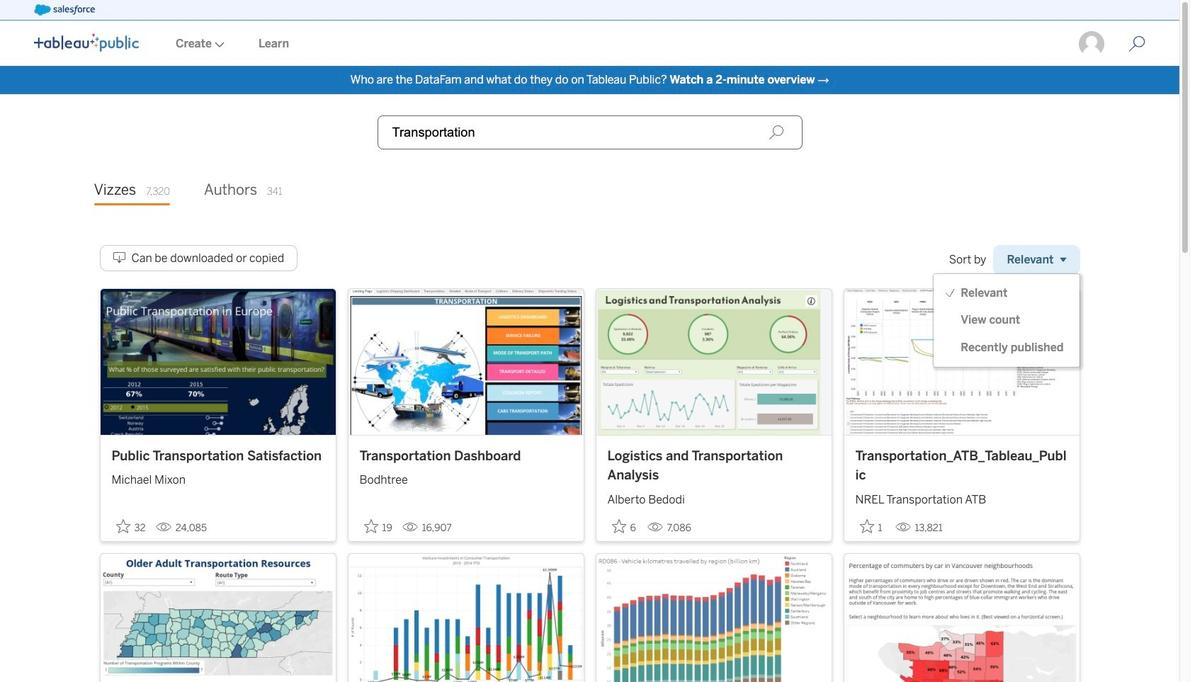 Task type: vqa. For each thing, say whether or not it's contained in the screenshot.
Search Input FIELD
yes



Task type: locate. For each thing, give the bounding box(es) containing it.
2 horizontal spatial add favorite image
[[612, 519, 626, 533]]

add favorite image
[[116, 519, 130, 533], [364, 519, 378, 533], [612, 519, 626, 533]]

3 add favorite image from the left
[[612, 519, 626, 533]]

add favorite image for 2nd add favorite button from right
[[612, 519, 626, 533]]

1 horizontal spatial add favorite image
[[364, 519, 378, 533]]

1 add favorite button from the left
[[112, 515, 150, 538]]

2 add favorite button from the left
[[360, 515, 397, 538]]

gary.orlando image
[[1078, 30, 1106, 58]]

2 add favorite image from the left
[[364, 519, 378, 533]]

0 horizontal spatial add favorite image
[[116, 519, 130, 533]]

search image
[[768, 125, 784, 140]]

workbook thumbnail image
[[100, 289, 335, 435], [348, 289, 583, 435], [596, 289, 831, 435], [844, 289, 1079, 435], [100, 554, 335, 682], [348, 554, 583, 682], [596, 554, 831, 682], [844, 554, 1079, 682]]

add favorite image
[[860, 519, 874, 533]]

1 add favorite image from the left
[[116, 519, 130, 533]]

Add Favorite button
[[112, 515, 150, 538], [360, 515, 397, 538], [608, 515, 642, 538], [856, 515, 890, 538]]

logo image
[[34, 33, 139, 52]]



Task type: describe. For each thing, give the bounding box(es) containing it.
list options menu
[[934, 280, 1079, 361]]

go to search image
[[1112, 35, 1163, 52]]

3 add favorite button from the left
[[608, 515, 642, 538]]

salesforce logo image
[[34, 4, 95, 16]]

create image
[[212, 42, 225, 47]]

add favorite image for 4th add favorite button from the right
[[116, 519, 130, 533]]

4 add favorite button from the left
[[856, 515, 890, 538]]

Search input field
[[377, 115, 802, 150]]

add favorite image for 2nd add favorite button from the left
[[364, 519, 378, 533]]



